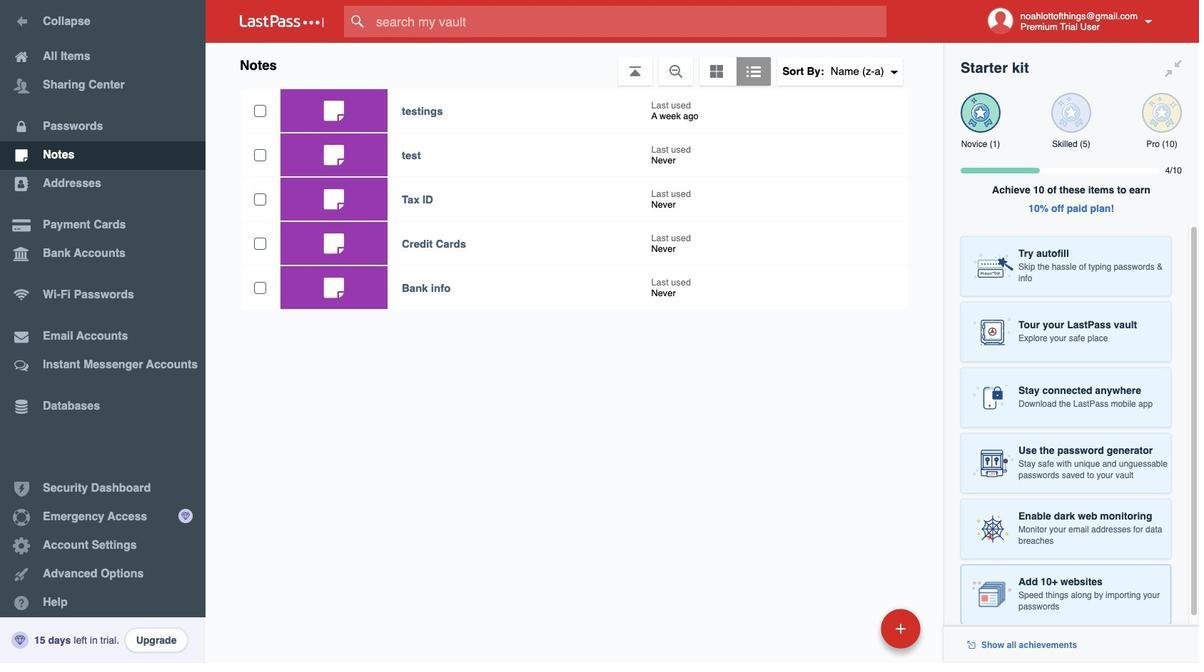 Task type: describe. For each thing, give the bounding box(es) containing it.
search my vault text field
[[344, 6, 914, 37]]

Search search field
[[344, 6, 914, 37]]

lastpass image
[[240, 15, 324, 28]]

vault options navigation
[[206, 43, 944, 86]]



Task type: vqa. For each thing, say whether or not it's contained in the screenshot.
search my sent shares text box
no



Task type: locate. For each thing, give the bounding box(es) containing it.
new item element
[[783, 608, 926, 649]]

main navigation navigation
[[0, 0, 206, 663]]

new item navigation
[[783, 605, 929, 663]]



